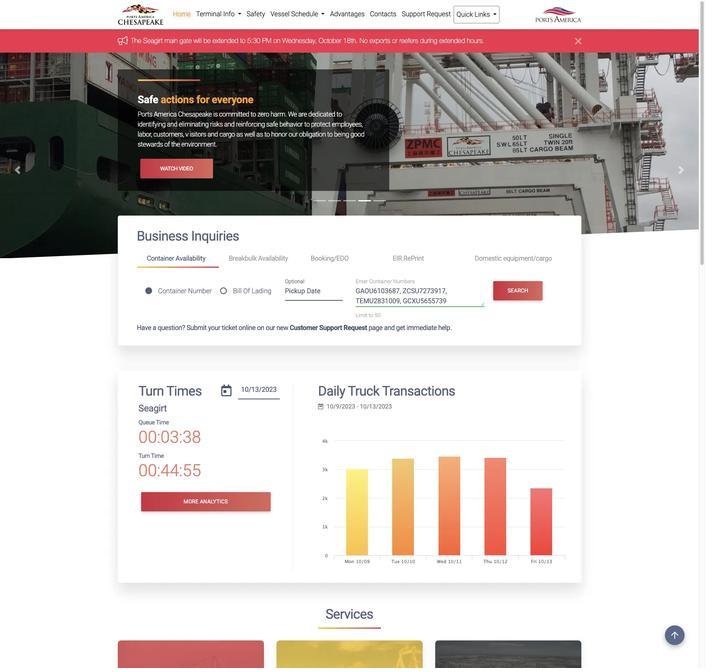 Task type: describe. For each thing, give the bounding box(es) containing it.
customer
[[290, 324, 318, 332]]

chesapeake
[[178, 111, 212, 118]]

eir reprint link
[[383, 251, 465, 267]]

our inside main content
[[266, 324, 275, 332]]

reprint
[[404, 255, 424, 263]]

advantages
[[330, 10, 365, 18]]

behavior
[[280, 121, 303, 128]]

limit
[[356, 312, 368, 319]]

seagirt inside alert
[[143, 37, 163, 44]]

wednesday,
[[283, 37, 317, 44]]

page
[[369, 324, 383, 332]]

terminal info link
[[194, 6, 244, 23]]

well
[[245, 131, 255, 139]]

home link
[[170, 6, 194, 23]]

go to top image
[[665, 626, 685, 645]]

container availability
[[147, 255, 206, 263]]

turn for turn time 00:44:55
[[139, 453, 150, 460]]

calendar day image
[[221, 385, 232, 397]]

eir
[[393, 255, 402, 263]]

0 vertical spatial request
[[427, 10, 451, 18]]

online
[[239, 324, 256, 332]]

to down safe
[[265, 131, 270, 139]]

Optional text field
[[285, 284, 343, 301]]

of
[[243, 287, 250, 295]]

advantages link
[[328, 6, 368, 23]]

availability for breakbulk availability
[[258, 255, 288, 263]]

transactions
[[382, 383, 456, 399]]

50
[[375, 312, 381, 319]]

breakbulk availability link
[[219, 251, 301, 267]]

business
[[137, 228, 188, 244]]

your
[[208, 324, 220, 332]]

queue
[[139, 419, 155, 426]]

1 as from the left
[[237, 131, 243, 139]]

contacts link
[[368, 6, 399, 23]]

exports
[[370, 37, 391, 44]]

new
[[277, 324, 288, 332]]

enter container numbers
[[356, 278, 415, 285]]

queue time 00:03:38
[[139, 419, 201, 447]]

10/9/2023
[[327, 403, 356, 410]]

turn for turn times
[[139, 383, 164, 399]]

support inside main content
[[319, 324, 342, 332]]

request inside main content
[[344, 324, 367, 332]]

quick links link
[[454, 6, 500, 23]]

safety image
[[0, 53, 699, 355]]

the
[[171, 141, 180, 149]]

isitors
[[190, 131, 206, 139]]

to down are
[[304, 121, 310, 128]]

info
[[223, 10, 235, 18]]

seagirt inside main content
[[139, 403, 167, 414]]

home
[[173, 10, 191, 18]]

everyone
[[212, 94, 254, 106]]

on inside alert
[[274, 37, 281, 44]]

watch video link
[[140, 159, 213, 178]]

enter
[[356, 278, 368, 285]]

of
[[164, 141, 170, 149]]

5:30
[[247, 37, 261, 44]]

contacts
[[370, 10, 397, 18]]

watch
[[160, 165, 178, 172]]

and inside main content
[[384, 324, 395, 332]]

1 extended from the left
[[213, 37, 239, 44]]

help.
[[439, 324, 452, 332]]

no
[[360, 37, 368, 44]]

breakbulk
[[229, 255, 257, 263]]

question?
[[158, 324, 185, 332]]

safety link
[[244, 6, 268, 23]]

the seagirt main gate will be extended to 5:30 pm on wednesday, october 18th.  no exports or reefers during extended hours.
[[131, 37, 485, 44]]

zero
[[258, 111, 269, 118]]

committed
[[219, 111, 249, 118]]

times
[[167, 383, 202, 399]]

eliminating
[[179, 121, 209, 128]]

to up employees,
[[337, 111, 342, 118]]

video
[[179, 165, 193, 172]]

00:44:55
[[139, 461, 201, 481]]

container for container number
[[158, 287, 187, 295]]

hours.
[[467, 37, 485, 44]]

links
[[475, 10, 490, 18]]

is
[[213, 111, 218, 118]]

america
[[154, 111, 177, 118]]

during
[[420, 37, 438, 44]]

ticket
[[222, 324, 237, 332]]

container for container availability
[[147, 255, 174, 263]]

being
[[334, 131, 349, 139]]

or
[[392, 37, 398, 44]]

safety
[[247, 10, 265, 18]]

environment.
[[181, 141, 217, 149]]

main content containing 00:03:38
[[111, 216, 588, 668]]

a
[[153, 324, 156, 332]]

to inside the seagirt main gate will be extended to 5:30 pm on wednesday, october 18th.  no exports or reefers during extended hours. alert
[[240, 37, 246, 44]]

have a question? submit your ticket online on our new customer support request page and get immediate help.
[[137, 324, 452, 332]]

risks
[[210, 121, 223, 128]]

booking/edo
[[311, 255, 349, 263]]

booking/edo link
[[301, 251, 383, 267]]



Task type: vqa. For each thing, say whether or not it's contained in the screenshot.
rightmost Messages
no



Task type: locate. For each thing, give the bounding box(es) containing it.
1 horizontal spatial our
[[289, 131, 298, 139]]

-
[[357, 403, 359, 410]]

search button
[[494, 281, 543, 300]]

vessel schedule link
[[268, 6, 328, 23]]

honor
[[271, 131, 287, 139]]

stewards
[[138, 141, 163, 149]]

1 horizontal spatial availability
[[258, 255, 288, 263]]

2 extended from the left
[[440, 37, 465, 44]]

will
[[194, 37, 202, 44]]

number
[[188, 287, 212, 295]]

lading
[[252, 287, 272, 295]]

we
[[288, 111, 297, 118]]

1 horizontal spatial on
[[274, 37, 281, 44]]

and down risks
[[208, 131, 218, 139]]

2 turn from the top
[[139, 453, 150, 460]]

as right well
[[257, 131, 263, 139]]

immediate
[[407, 324, 437, 332]]

breakbulk availability
[[229, 255, 288, 263]]

seagirt right the on the left
[[143, 37, 163, 44]]

availability inside 'link'
[[176, 255, 206, 263]]

actions
[[161, 94, 194, 106]]

analytics
[[200, 499, 228, 505]]

labor,
[[138, 131, 152, 139]]

1 vertical spatial seagirt
[[139, 403, 167, 414]]

and left get
[[384, 324, 395, 332]]

ports america chesapeake is committed to zero harm. we are dedicated to identifying and                         eliminating risks and reinforcing safe behavior to protect employees, labor, customers, v                         isitors and cargo as well as to honor our obligation to being good stewards of the environment.
[[138, 111, 365, 149]]

0 vertical spatial container
[[147, 255, 174, 263]]

0 horizontal spatial support
[[319, 324, 342, 332]]

0 vertical spatial seagirt
[[143, 37, 163, 44]]

protect
[[311, 121, 331, 128]]

availability down business inquiries
[[176, 255, 206, 263]]

0 horizontal spatial extended
[[213, 37, 239, 44]]

have
[[137, 324, 151, 332]]

time for 00:44:55
[[151, 453, 164, 460]]

reinforcing
[[236, 121, 265, 128]]

time inside queue time 00:03:38
[[156, 419, 169, 426]]

Enter Container Numbers text field
[[356, 286, 485, 307]]

1 vertical spatial request
[[344, 324, 367, 332]]

0 horizontal spatial availability
[[176, 255, 206, 263]]

time right queue at the bottom left of page
[[156, 419, 169, 426]]

1 turn from the top
[[139, 383, 164, 399]]

support up reefers
[[402, 10, 425, 18]]

ports
[[138, 111, 152, 118]]

v
[[186, 131, 189, 139]]

1 horizontal spatial extended
[[440, 37, 465, 44]]

optional
[[285, 278, 305, 285]]

gate
[[180, 37, 192, 44]]

container down business
[[147, 255, 174, 263]]

1 vertical spatial time
[[151, 453, 164, 460]]

bill
[[233, 287, 242, 295]]

extended
[[213, 37, 239, 44], [440, 37, 465, 44]]

0 horizontal spatial our
[[266, 324, 275, 332]]

safe actions for everyone
[[138, 94, 254, 106]]

container inside 'link'
[[147, 255, 174, 263]]

time for 00:03:38
[[156, 419, 169, 426]]

container
[[147, 255, 174, 263], [370, 278, 392, 285], [158, 287, 187, 295]]

submit
[[187, 324, 207, 332]]

our down 'behavior'
[[289, 131, 298, 139]]

bill of lading
[[233, 287, 272, 295]]

10/13/2023
[[360, 403, 392, 410]]

1 horizontal spatial support
[[402, 10, 425, 18]]

support
[[402, 10, 425, 18], [319, 324, 342, 332]]

0 vertical spatial support
[[402, 10, 425, 18]]

quick links
[[457, 10, 492, 18]]

more analytics link
[[141, 492, 271, 512]]

1 vertical spatial on
[[257, 324, 264, 332]]

container left number
[[158, 287, 187, 295]]

to left 50
[[369, 312, 374, 319]]

terminal info
[[196, 10, 236, 18]]

october
[[319, 37, 342, 44]]

the seagirt main gate will be extended to 5:30 pm on wednesday, october 18th.  no exports or reefers during extended hours. alert
[[0, 29, 699, 53]]

turn up queue at the bottom left of page
[[139, 383, 164, 399]]

availability
[[176, 255, 206, 263], [258, 255, 288, 263]]

support request link
[[399, 6, 454, 23]]

availability for container availability
[[176, 255, 206, 263]]

to left zero
[[251, 111, 256, 118]]

2 as from the left
[[257, 131, 263, 139]]

on right online
[[257, 324, 264, 332]]

search
[[508, 288, 529, 294]]

container availability link
[[137, 251, 219, 268]]

to inside main content
[[369, 312, 374, 319]]

0 vertical spatial on
[[274, 37, 281, 44]]

our left new
[[266, 324, 275, 332]]

more analytics
[[184, 499, 228, 505]]

bullhorn image
[[118, 36, 131, 45]]

business inquiries
[[137, 228, 239, 244]]

0 vertical spatial time
[[156, 419, 169, 426]]

close image
[[575, 36, 582, 46]]

daily truck transactions
[[318, 383, 456, 399]]

eir reprint
[[393, 255, 424, 263]]

0 horizontal spatial on
[[257, 324, 264, 332]]

for
[[197, 94, 210, 106]]

daily
[[318, 383, 346, 399]]

on
[[274, 37, 281, 44], [257, 324, 264, 332]]

2 vertical spatial container
[[158, 287, 187, 295]]

1 vertical spatial our
[[266, 324, 275, 332]]

container number
[[158, 287, 212, 295]]

calendar week image
[[318, 404, 324, 410]]

1 vertical spatial support
[[319, 324, 342, 332]]

0 vertical spatial turn
[[139, 383, 164, 399]]

services
[[326, 606, 374, 622]]

container right enter
[[370, 278, 392, 285]]

turn
[[139, 383, 164, 399], [139, 453, 150, 460]]

domestic equipment/cargo link
[[465, 251, 562, 267]]

cargo
[[220, 131, 235, 139]]

dedicated
[[309, 111, 335, 118]]

terminal
[[196, 10, 222, 18]]

2 availability from the left
[[258, 255, 288, 263]]

seagirt up queue at the bottom left of page
[[139, 403, 167, 414]]

support right customer
[[319, 324, 342, 332]]

to left 'being'
[[327, 131, 333, 139]]

10/9/2023 - 10/13/2023
[[327, 403, 392, 410]]

18th.
[[344, 37, 358, 44]]

turn time 00:44:55
[[139, 453, 201, 481]]

turn inside turn time 00:44:55
[[139, 453, 150, 460]]

obligation
[[299, 131, 326, 139]]

0 horizontal spatial request
[[344, 324, 367, 332]]

equipment/cargo
[[504, 255, 552, 263]]

1 vertical spatial container
[[370, 278, 392, 285]]

support request
[[402, 10, 451, 18]]

quick
[[457, 10, 473, 18]]

main content
[[111, 216, 588, 668]]

and
[[167, 121, 177, 128], [224, 121, 235, 128], [208, 131, 218, 139], [384, 324, 395, 332]]

0 horizontal spatial as
[[237, 131, 243, 139]]

extended right during
[[440, 37, 465, 44]]

time up 00:44:55
[[151, 453, 164, 460]]

None text field
[[238, 383, 280, 400]]

customers,
[[154, 131, 184, 139]]

more
[[184, 499, 199, 505]]

be
[[204, 37, 211, 44]]

our inside ports america chesapeake is committed to zero harm. we are dedicated to identifying and                         eliminating risks and reinforcing safe behavior to protect employees, labor, customers, v                         isitors and cargo as well as to honor our obligation to being good stewards of the environment.
[[289, 131, 298, 139]]

request down limit
[[344, 324, 367, 332]]

limit to 50
[[356, 312, 381, 319]]

get
[[396, 324, 405, 332]]

0 vertical spatial our
[[289, 131, 298, 139]]

1 horizontal spatial request
[[427, 10, 451, 18]]

on right pm
[[274, 37, 281, 44]]

availability right breakbulk
[[258, 255, 288, 263]]

the
[[131, 37, 141, 44]]

and up customers,
[[167, 121, 177, 128]]

time inside turn time 00:44:55
[[151, 453, 164, 460]]

1 horizontal spatial as
[[257, 131, 263, 139]]

the seagirt main gate will be extended to 5:30 pm on wednesday, october 18th.  no exports or reefers during extended hours. link
[[131, 37, 485, 44]]

as left well
[[237, 131, 243, 139]]

request left "quick"
[[427, 10, 451, 18]]

to left 5:30
[[240, 37, 246, 44]]

1 vertical spatial turn
[[139, 453, 150, 460]]

domestic
[[475, 255, 502, 263]]

extended right be
[[213, 37, 239, 44]]

1 availability from the left
[[176, 255, 206, 263]]

turn up 00:44:55
[[139, 453, 150, 460]]

00:03:38
[[139, 428, 201, 447]]

and up the cargo
[[224, 121, 235, 128]]

domestic equipment/cargo
[[475, 255, 552, 263]]



